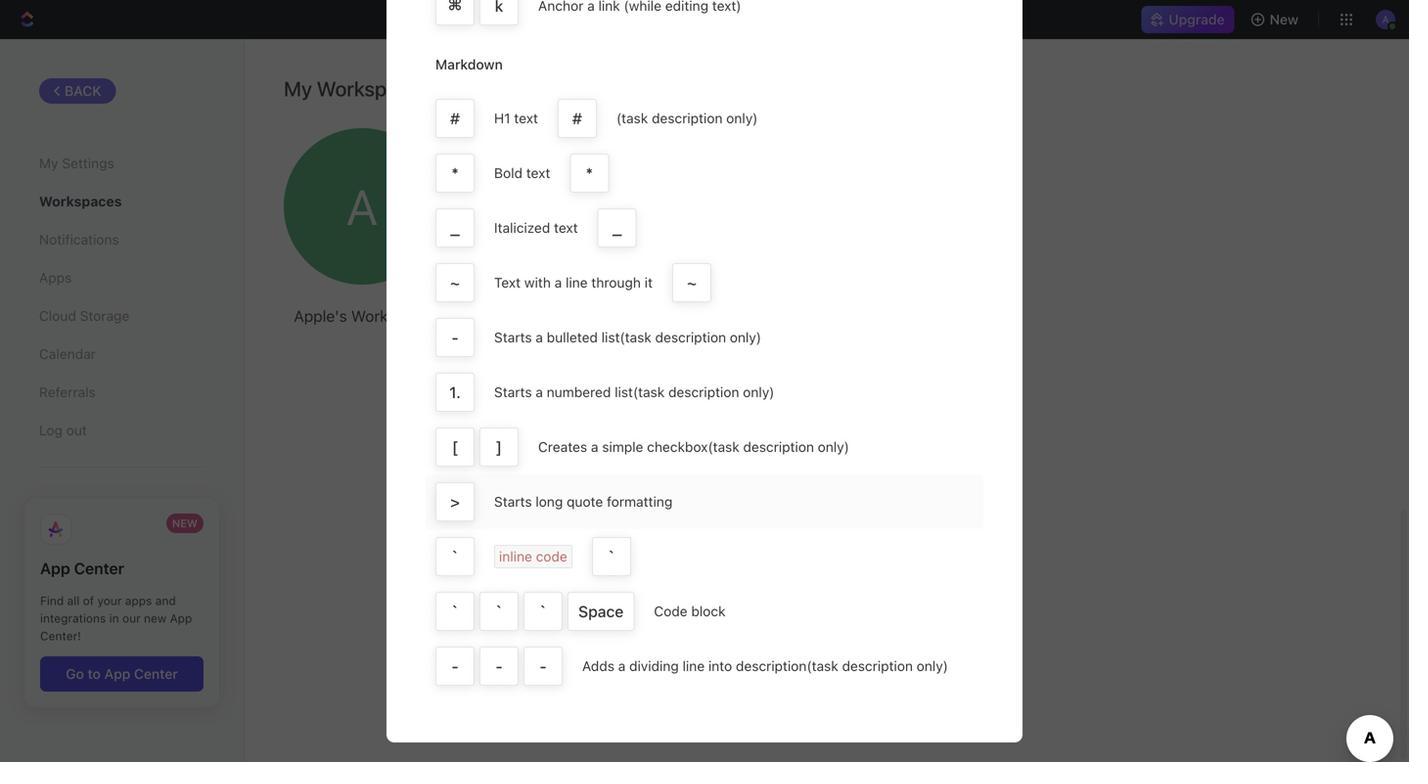 Task type: describe. For each thing, give the bounding box(es) containing it.
all
[[67, 594, 80, 608]]

a right with
[[555, 275, 562, 291]]

of
[[83, 594, 94, 608]]

creates a simple checkbox (task description only)
[[538, 439, 850, 455]]

apps
[[39, 270, 72, 286]]

adds a dividing line into description (task description only)
[[582, 658, 948, 674]]

app inside the "find all of your apps and integrations in our new app center!"
[[170, 612, 192, 626]]

log
[[39, 423, 63, 439]]

0 horizontal spatial workspaces
[[39, 194, 122, 210]]

[
[[452, 438, 458, 457]]

starts for -
[[494, 329, 532, 346]]

(task for simple
[[708, 439, 740, 455]]

starts long quote formatting
[[494, 494, 673, 510]]

description for adds a dividing line into description
[[736, 658, 807, 674]]

adds
[[582, 658, 615, 674]]

0 vertical spatial center
[[74, 560, 124, 578]]

h1
[[494, 110, 511, 126]]

find all of your apps and integrations in our new app center!
[[40, 594, 192, 643]]

0 horizontal spatial app
[[40, 560, 70, 578]]

calendar link
[[39, 338, 205, 371]]

referrals link
[[39, 376, 205, 409]]

2 * from the left
[[586, 164, 593, 183]]

integrations
[[40, 612, 106, 626]]

only) for starts a bulleted list (task description only)
[[730, 329, 762, 346]]

code block
[[654, 603, 726, 620]]

long
[[536, 494, 563, 510]]

storage
[[80, 308, 130, 324]]

list for 1.
[[615, 384, 633, 400]]

line for dividing
[[683, 658, 705, 674]]

text
[[494, 275, 521, 291]]

italicized
[[494, 220, 550, 236]]

starts for 1.
[[494, 384, 532, 400]]

a for dividing
[[618, 658, 626, 674]]

only) for starts a numbered list (task description only)
[[743, 384, 775, 400]]

back
[[65, 83, 101, 99]]

notifications
[[39, 232, 119, 248]]

log out
[[39, 423, 87, 439]]

a for simple
[[591, 439, 599, 455]]

creates
[[538, 439, 587, 455]]

dividing
[[629, 658, 679, 674]]

a
[[346, 178, 378, 235]]

app center
[[40, 560, 124, 578]]

into
[[709, 658, 732, 674]]

new button
[[1243, 4, 1311, 35]]

>
[[450, 493, 460, 511]]

numbered
[[547, 384, 611, 400]]

my workspaces
[[284, 76, 430, 101]]

simple
[[602, 439, 643, 455]]

inline
[[499, 549, 532, 565]]

through
[[592, 275, 641, 291]]

new inside button
[[1270, 11, 1299, 27]]

a for numbered
[[536, 384, 543, 400]]

description for starts a bulleted list
[[655, 329, 726, 346]]

center!
[[40, 630, 81, 643]]

it
[[645, 275, 653, 291]]

apps link
[[39, 262, 205, 295]]

with
[[524, 275, 551, 291]]

in
[[109, 612, 119, 626]]

apple's
[[294, 307, 347, 325]]

new
[[144, 612, 167, 626]]

]
[[496, 438, 502, 457]]

block
[[691, 603, 726, 620]]

upgrade link
[[1142, 6, 1235, 33]]

space
[[578, 602, 624, 621]]

our
[[122, 612, 141, 626]]

starts a numbered list (task description only)
[[494, 384, 775, 400]]

list for -
[[602, 329, 620, 346]]

3 starts from the top
[[494, 494, 532, 510]]

only) for creates a simple checkbox (task description only)
[[818, 439, 850, 455]]

inline code
[[499, 549, 567, 565]]

quote
[[567, 494, 603, 510]]

description for creates a simple checkbox
[[743, 439, 814, 455]]

cloud storage
[[39, 308, 130, 324]]

calendar
[[39, 346, 96, 362]]

my settings link
[[39, 147, 205, 180]]

description for starts a numbered list
[[669, 384, 739, 400]]

markdown
[[436, 56, 503, 72]]



Task type: locate. For each thing, give the bounding box(es) containing it.
_
[[451, 219, 460, 237], [613, 219, 622, 237]]

apps
[[125, 594, 152, 608]]

back link
[[39, 78, 116, 104]]

apple's workspace
[[294, 307, 430, 325]]

go
[[66, 666, 84, 682]]

0 vertical spatial new
[[1270, 11, 1299, 27]]

1 vertical spatial workspaces
[[39, 194, 122, 210]]

2 horizontal spatial app
[[170, 612, 192, 626]]

formatting
[[607, 494, 673, 510]]

2 starts from the top
[[494, 384, 532, 400]]

1 vertical spatial list
[[615, 384, 633, 400]]

cloud storage link
[[39, 300, 205, 333]]

workspace
[[351, 307, 430, 325]]

1 horizontal spatial app
[[104, 666, 130, 682]]

my settings
[[39, 155, 114, 171]]

a left bulleted
[[536, 329, 543, 346]]

workspaces
[[317, 76, 430, 101], [39, 194, 122, 210]]

app right to
[[104, 666, 130, 682]]

go to app center
[[66, 666, 178, 682]]

line
[[566, 275, 588, 291], [683, 658, 705, 674]]

2 ~ from the left
[[687, 274, 697, 292]]

_ right +
[[613, 219, 622, 237]]

#
[[450, 109, 460, 128], [572, 109, 582, 128]]

*
[[452, 164, 459, 183], [586, 164, 593, 183]]

0 horizontal spatial center
[[74, 560, 124, 578]]

0 horizontal spatial *
[[452, 164, 459, 183]]

1 vertical spatial app
[[170, 612, 192, 626]]

1.
[[449, 383, 461, 402]]

1 vertical spatial new
[[172, 517, 198, 530]]

0 horizontal spatial new
[[172, 517, 198, 530]]

_ left italicized
[[451, 219, 460, 237]]

settings
[[62, 155, 114, 171]]

app down and in the left bottom of the page
[[170, 612, 192, 626]]

center down new
[[134, 666, 178, 682]]

search...
[[689, 11, 744, 27]]

text right italicized
[[554, 220, 578, 236]]

app inside button
[[104, 666, 130, 682]]

~
[[450, 274, 460, 292], [687, 274, 697, 292]]

h1 text
[[494, 110, 538, 126]]

0 vertical spatial starts
[[494, 329, 532, 346]]

new
[[1270, 11, 1299, 27], [172, 517, 198, 530]]

0 horizontal spatial line
[[566, 275, 588, 291]]

starts up ]
[[494, 384, 532, 400]]

text for #
[[514, 110, 538, 126]]

new up and in the left bottom of the page
[[172, 517, 198, 530]]

app up find
[[40, 560, 70, 578]]

go to app center button
[[40, 657, 204, 692]]

list right numbered
[[615, 384, 633, 400]]

2 vertical spatial app
[[104, 666, 130, 682]]

1 vertical spatial line
[[683, 658, 705, 674]]

cloud
[[39, 308, 76, 324]]

and
[[155, 594, 176, 608]]

bold text
[[494, 165, 550, 181]]

1 horizontal spatial workspaces
[[317, 76, 430, 101]]

starts
[[494, 329, 532, 346], [494, 384, 532, 400], [494, 494, 532, 510]]

my
[[284, 76, 312, 101], [39, 155, 58, 171]]

line right with
[[566, 275, 588, 291]]

0 vertical spatial list
[[602, 329, 620, 346]]

starts left long in the bottom of the page
[[494, 494, 532, 510]]

-
[[452, 328, 459, 347], [452, 657, 459, 676], [496, 657, 503, 676], [540, 657, 547, 676]]

(task for numbered
[[633, 384, 665, 400]]

(task
[[617, 110, 648, 126], [620, 329, 652, 346], [633, 384, 665, 400], [708, 439, 740, 455], [807, 658, 839, 674]]

checkbox
[[647, 439, 708, 455]]

1 horizontal spatial line
[[683, 658, 705, 674]]

1 vertical spatial text
[[526, 165, 550, 181]]

a left numbered
[[536, 384, 543, 400]]

to
[[88, 666, 101, 682]]

2 # from the left
[[572, 109, 582, 128]]

italicized text
[[494, 220, 578, 236]]

# right h1 text on the left of page
[[572, 109, 582, 128]]

(task for bulleted
[[620, 329, 652, 346]]

0 vertical spatial text
[[514, 110, 538, 126]]

out
[[66, 423, 87, 439]]

line left into
[[683, 658, 705, 674]]

bulleted
[[547, 329, 598, 346]]

a for bulleted
[[536, 329, 543, 346]]

0 vertical spatial my
[[284, 76, 312, 101]]

search... button
[[524, 6, 886, 33]]

center
[[74, 560, 124, 578], [134, 666, 178, 682]]

a right adds
[[618, 658, 626, 674]]

text right h1
[[514, 110, 538, 126]]

notifications link
[[39, 223, 205, 257]]

code
[[654, 603, 688, 620]]

1 horizontal spatial center
[[134, 666, 178, 682]]

2 vertical spatial starts
[[494, 494, 532, 510]]

1 horizontal spatial my
[[284, 76, 312, 101]]

center inside button
[[134, 666, 178, 682]]

~ left text
[[450, 274, 460, 292]]

* right bold text
[[586, 164, 593, 183]]

code
[[536, 549, 567, 565]]

text for _
[[554, 220, 578, 236]]

center up your
[[74, 560, 124, 578]]

0 vertical spatial app
[[40, 560, 70, 578]]

starts a bulleted list (task description only)
[[494, 329, 762, 346]]

1 vertical spatial starts
[[494, 384, 532, 400]]

0 horizontal spatial #
[[450, 109, 460, 128]]

my for my workspaces
[[284, 76, 312, 101]]

find
[[40, 594, 64, 608]]

my for my settings
[[39, 155, 58, 171]]

0 horizontal spatial _
[[451, 219, 460, 237]]

text with a line through it
[[494, 275, 653, 291]]

~ right it
[[687, 274, 697, 292]]

1 horizontal spatial _
[[613, 219, 622, 237]]

+
[[564, 160, 611, 253]]

list
[[602, 329, 620, 346], [615, 384, 633, 400]]

(task description only)
[[617, 110, 758, 126]]

0 horizontal spatial ~
[[450, 274, 460, 292]]

# left h1
[[450, 109, 460, 128]]

referrals
[[39, 384, 96, 401]]

1 horizontal spatial #
[[572, 109, 582, 128]]

description
[[652, 110, 723, 126], [655, 329, 726, 346], [669, 384, 739, 400], [743, 439, 814, 455], [736, 658, 807, 674], [842, 658, 913, 674]]

text
[[514, 110, 538, 126], [526, 165, 550, 181], [554, 220, 578, 236]]

new right upgrade
[[1270, 11, 1299, 27]]

app
[[40, 560, 70, 578], [170, 612, 192, 626], [104, 666, 130, 682]]

1 # from the left
[[450, 109, 460, 128]]

list right bulleted
[[602, 329, 620, 346]]

0 horizontal spatial my
[[39, 155, 58, 171]]

1 vertical spatial my
[[39, 155, 58, 171]]

2 _ from the left
[[613, 219, 622, 237]]

bold
[[494, 165, 523, 181]]

1 horizontal spatial *
[[586, 164, 593, 183]]

1 horizontal spatial new
[[1270, 11, 1299, 27]]

upgrade
[[1169, 11, 1225, 27]]

1 ~ from the left
[[450, 274, 460, 292]]

only)
[[726, 110, 758, 126], [730, 329, 762, 346], [743, 384, 775, 400], [818, 439, 850, 455], [917, 658, 948, 674]]

* left bold
[[452, 164, 459, 183]]

your
[[97, 594, 122, 608]]

1 vertical spatial center
[[134, 666, 178, 682]]

a left simple
[[591, 439, 599, 455]]

2 vertical spatial text
[[554, 220, 578, 236]]

1 _ from the left
[[451, 219, 460, 237]]

text for *
[[526, 165, 550, 181]]

0 vertical spatial workspaces
[[317, 76, 430, 101]]

0 vertical spatial line
[[566, 275, 588, 291]]

log out link
[[39, 414, 205, 448]]

text right bold
[[526, 165, 550, 181]]

starts down text
[[494, 329, 532, 346]]

line for a
[[566, 275, 588, 291]]

1 starts from the top
[[494, 329, 532, 346]]

1 horizontal spatial ~
[[687, 274, 697, 292]]

workspaces link
[[39, 185, 205, 218]]

1 * from the left
[[452, 164, 459, 183]]



Task type: vqa. For each thing, say whether or not it's contained in the screenshot.
Starts related to 1.
yes



